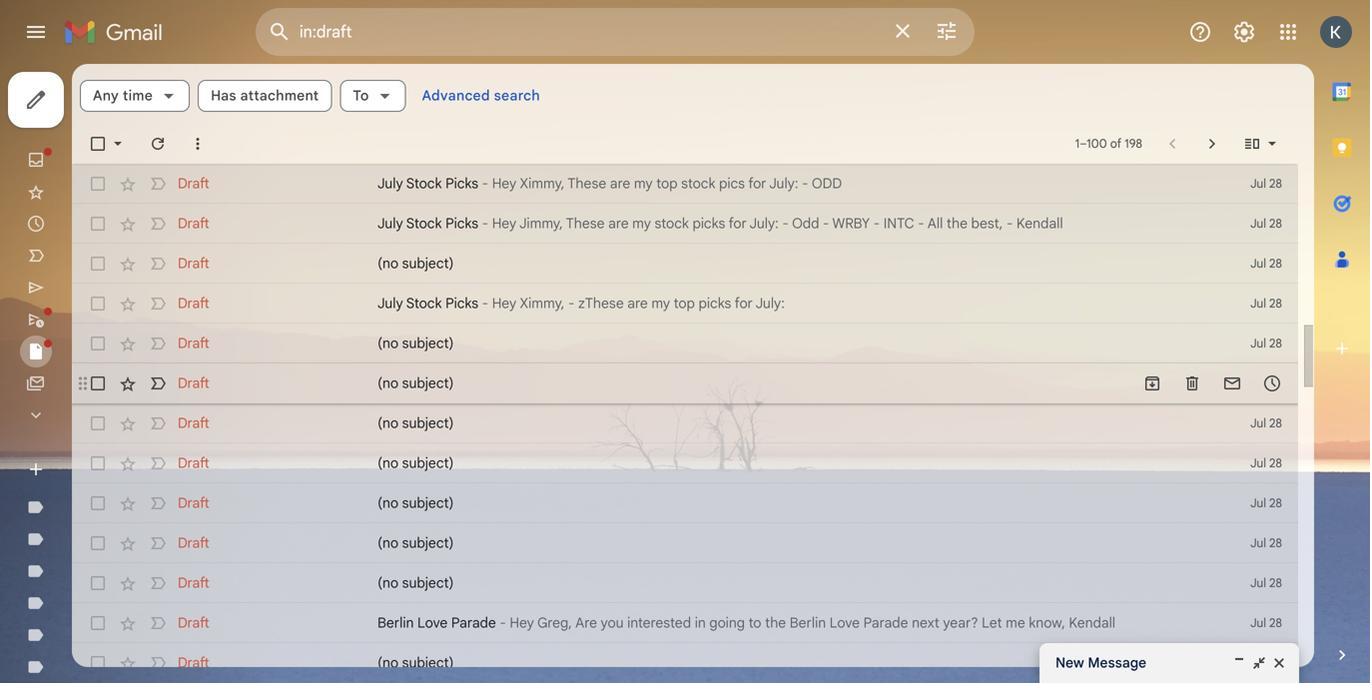 Task type: describe. For each thing, give the bounding box(es) containing it.
0 vertical spatial stock
[[681, 175, 715, 192]]

minimize image
[[1231, 655, 1247, 671]]

best,
[[971, 215, 1003, 232]]

wrby
[[832, 215, 870, 232]]

2 parade from the left
[[863, 614, 908, 632]]

are for stock
[[608, 215, 629, 232]]

12 row from the top
[[72, 603, 1298, 643]]

attachment
[[240, 87, 319, 104]]

6 jul from the top
[[1250, 416, 1266, 431]]

jul 28 for 3rd row from the bottom of the page
[[1250, 576, 1282, 591]]

for for pics
[[748, 175, 766, 192]]

pop out image
[[1251, 655, 1267, 671]]

support image
[[1188, 20, 1212, 44]]

subject) for eighth '(no subject)' link from the top of the page
[[402, 574, 454, 592]]

draft for seventh row from the bottom of the page
[[178, 414, 209, 432]]

11 jul from the top
[[1250, 616, 1266, 631]]

jul 28 for tenth row from the bottom of the page
[[1250, 296, 1282, 311]]

hey for hey ximmy, - zthese are my top picks for july:
[[492, 295, 516, 312]]

berlin love parade - hey greg, are you interested in going to the berlin love parade next year? let me know, kendall
[[377, 614, 1115, 632]]

draft for first row
[[178, 175, 209, 192]]

(no for 3rd '(no subject)' link from the top of the page
[[377, 374, 399, 392]]

jul 28 for 10th row from the top
[[1250, 536, 1282, 551]]

(no subject) for third '(no subject)' link from the bottom of the page
[[377, 534, 454, 552]]

draft for 10th row from the top
[[178, 534, 209, 552]]

1 love from the left
[[417, 614, 448, 632]]

4 row from the top
[[72, 284, 1298, 324]]

july stock picks - hey jimmy, these are my stock picks for july: - odd - wrby - intc - all the best, - kendall
[[377, 215, 1063, 232]]

8 jul from the top
[[1250, 496, 1266, 511]]

draft for 3rd row from the bottom of the page
[[178, 574, 209, 592]]

main menu image
[[24, 20, 48, 44]]

ximmy, for -
[[520, 295, 565, 312]]

refresh image
[[148, 134, 168, 154]]

(no for 6th '(no subject)' link from the bottom
[[377, 414, 399, 432]]

28 for fifth row from the bottom of the page
[[1269, 496, 1282, 511]]

zthese
[[578, 295, 624, 312]]

7 (no subject) link from the top
[[377, 533, 1188, 553]]

(no for eighth '(no subject)' link from the top of the page
[[377, 574, 399, 592]]

6 (no subject) link from the top
[[377, 493, 1188, 513]]

0 vertical spatial picks
[[692, 215, 725, 232]]

are
[[575, 614, 597, 632]]

interested
[[627, 614, 691, 632]]

ximmy, for these
[[520, 175, 565, 192]]

stock for july stock picks - hey ximmy, - zthese are my top picks for july:
[[406, 295, 442, 312]]

more image
[[188, 134, 208, 154]]

2 vertical spatial my
[[651, 295, 670, 312]]

jul 28 for second row from the bottom
[[1250, 616, 1282, 631]]

odd
[[792, 215, 819, 232]]

subject) for 9th '(no subject)' link from the bottom
[[402, 255, 454, 272]]

10 jul from the top
[[1250, 576, 1266, 591]]

jul 28 for second row from the top of the page
[[1250, 216, 1282, 231]]

4 jul from the top
[[1250, 296, 1266, 311]]

(no subject) for 3rd '(no subject)' link from the top of the page
[[377, 374, 454, 392]]

main content containing any time
[[72, 64, 1314, 683]]

0 vertical spatial kendall
[[1016, 215, 1063, 232]]

to
[[749, 614, 761, 632]]

to
[[353, 87, 369, 104]]

(no subject) for fourth '(no subject)' link from the bottom of the page
[[377, 494, 454, 512]]

(no for ninth '(no subject)' link from the top of the page
[[377, 654, 399, 672]]

(no for third '(no subject)' link from the bottom of the page
[[377, 534, 399, 552]]

subject) for fourth '(no subject)' link from the bottom of the page
[[402, 494, 454, 512]]

12 jul 28 from the top
[[1250, 656, 1282, 671]]

1 row from the top
[[72, 164, 1298, 204]]

stock for july stock picks - hey ximmy, these are my top stock pics for july: - odd
[[406, 175, 442, 192]]

july for july stock picks - hey jimmy, these are my stock picks for july: - odd - wrby - intc - all the best, - kendall
[[377, 215, 403, 232]]

picks for hey jimmy, these are my stock picks for july: - odd - wrby - intc - all the best, - kendall
[[445, 215, 478, 232]]

0 vertical spatial top
[[656, 175, 678, 192]]

(no for second '(no subject)' link from the top
[[377, 335, 399, 352]]

4 (no subject) link from the top
[[377, 413, 1188, 433]]

9 jul from the top
[[1250, 536, 1266, 551]]

(no subject) for 9th '(no subject)' link from the bottom
[[377, 255, 454, 272]]

july: for pics
[[769, 175, 798, 192]]

1 parade from the left
[[451, 614, 496, 632]]

2 vertical spatial are
[[627, 295, 648, 312]]

6 row from the top
[[72, 363, 1298, 403]]

28 for sixth row from the bottom
[[1269, 456, 1282, 471]]

subject) for ninth '(no subject)' link from the top of the page
[[402, 654, 454, 672]]

for for picks
[[735, 295, 753, 312]]

2 love from the left
[[830, 614, 860, 632]]

2 jul from the top
[[1250, 216, 1266, 231]]

gmail image
[[64, 12, 173, 52]]

12 jul from the top
[[1250, 656, 1266, 671]]

are for top
[[610, 175, 630, 192]]

advanced search button
[[414, 78, 548, 114]]

year?
[[943, 614, 978, 632]]

greg,
[[537, 614, 572, 632]]

jul 28 for third row from the top of the page
[[1250, 256, 1282, 271]]

2 (no subject) link from the top
[[377, 334, 1188, 354]]

to button
[[340, 80, 406, 112]]

let
[[982, 614, 1002, 632]]

older image
[[1202, 134, 1222, 154]]

has attachment button
[[198, 80, 332, 112]]

subject) for 3rd '(no subject)' link from the top of the page
[[402, 374, 454, 392]]

1 vertical spatial top
[[674, 295, 695, 312]]

jul 28 for sixth row from the bottom
[[1250, 456, 1282, 471]]

subject) for second '(no subject)' link from the top
[[402, 335, 454, 352]]



Task type: vqa. For each thing, say whether or not it's contained in the screenshot.
the bottom picks
yes



Task type: locate. For each thing, give the bounding box(es) containing it.
advanced search options image
[[927, 11, 967, 51]]

jimmy,
[[519, 215, 563, 232]]

main content
[[72, 64, 1314, 683]]

draft for 8th row from the bottom
[[178, 374, 209, 392]]

3 draft from the top
[[178, 255, 209, 272]]

8 (no from the top
[[377, 574, 399, 592]]

stock left pics
[[681, 175, 715, 192]]

(no for fifth '(no subject)' link
[[377, 454, 399, 472]]

4 subject) from the top
[[402, 414, 454, 432]]

28 for third row from the top of the page
[[1269, 256, 1282, 271]]

picks down july stock picks - hey jimmy, these are my stock picks for july: - odd - wrby - intc - all the best, - kendall
[[699, 295, 731, 312]]

1 july from the top
[[377, 175, 403, 192]]

3 (no from the top
[[377, 374, 399, 392]]

11 draft from the top
[[178, 574, 209, 592]]

11 row from the top
[[72, 563, 1298, 603]]

(no subject) for ninth '(no subject)' link from the top of the page
[[377, 654, 454, 672]]

Search mail text field
[[300, 22, 879, 42]]

0 vertical spatial the
[[947, 215, 968, 232]]

2 vertical spatial july
[[377, 295, 403, 312]]

for
[[748, 175, 766, 192], [729, 215, 747, 232], [735, 295, 753, 312]]

subject)
[[402, 255, 454, 272], [402, 335, 454, 352], [402, 374, 454, 392], [402, 414, 454, 432], [402, 454, 454, 472], [402, 494, 454, 512], [402, 534, 454, 552], [402, 574, 454, 592], [402, 654, 454, 672]]

picks down pics
[[692, 215, 725, 232]]

1 vertical spatial stock
[[406, 215, 442, 232]]

1 vertical spatial are
[[608, 215, 629, 232]]

jul 28
[[1250, 176, 1282, 191], [1250, 216, 1282, 231], [1250, 256, 1282, 271], [1250, 296, 1282, 311], [1250, 336, 1282, 351], [1250, 416, 1282, 431], [1250, 456, 1282, 471], [1250, 496, 1282, 511], [1250, 536, 1282, 551], [1250, 576, 1282, 591], [1250, 616, 1282, 631], [1250, 656, 1282, 671]]

7 subject) from the top
[[402, 534, 454, 552]]

you
[[601, 614, 624, 632]]

my up july stock picks - hey jimmy, these are my stock picks for july: - odd - wrby - intc - all the best, - kendall
[[634, 175, 653, 192]]

the right all on the right of page
[[947, 215, 968, 232]]

2 ximmy, from the top
[[520, 295, 565, 312]]

draft for tenth row from the bottom of the page
[[178, 295, 209, 312]]

stock down july stock picks - hey ximmy, these are my top stock pics for july: - odd
[[655, 215, 689, 232]]

hey
[[492, 175, 516, 192], [492, 215, 516, 232], [492, 295, 516, 312], [510, 614, 534, 632]]

3 28 from the top
[[1269, 256, 1282, 271]]

1 picks from the top
[[445, 175, 478, 192]]

3 july from the top
[[377, 295, 403, 312]]

7 draft from the top
[[178, 414, 209, 432]]

10 draft from the top
[[178, 534, 209, 552]]

28
[[1269, 176, 1282, 191], [1269, 216, 1282, 231], [1269, 256, 1282, 271], [1269, 296, 1282, 311], [1269, 336, 1282, 351], [1269, 416, 1282, 431], [1269, 456, 1282, 471], [1269, 496, 1282, 511], [1269, 536, 1282, 551], [1269, 576, 1282, 591], [1269, 616, 1282, 631], [1269, 656, 1282, 671]]

any time button
[[80, 80, 190, 112]]

28 for second row from the bottom
[[1269, 616, 1282, 631]]

(no subject) for eighth '(no subject)' link from the top of the page
[[377, 574, 454, 592]]

2 vertical spatial stock
[[406, 295, 442, 312]]

subject) for fifth '(no subject)' link
[[402, 454, 454, 472]]

0 horizontal spatial parade
[[451, 614, 496, 632]]

1 horizontal spatial the
[[947, 215, 968, 232]]

1 draft from the top
[[178, 175, 209, 192]]

kendall right know,
[[1069, 614, 1115, 632]]

draft for third row from the top of the page
[[178, 255, 209, 272]]

2 july from the top
[[377, 215, 403, 232]]

2 draft from the top
[[178, 215, 209, 232]]

28 for first row
[[1269, 176, 1282, 191]]

1 vertical spatial picks
[[445, 215, 478, 232]]

2 jul 28 from the top
[[1250, 216, 1282, 231]]

for right pics
[[748, 175, 766, 192]]

ximmy, left zthese
[[520, 295, 565, 312]]

7 jul from the top
[[1250, 456, 1266, 471]]

5 row from the top
[[72, 324, 1298, 363]]

6 (no from the top
[[377, 494, 399, 512]]

parade left greg,
[[451, 614, 496, 632]]

my for stock
[[632, 215, 651, 232]]

july: left the "odd"
[[769, 175, 798, 192]]

odd
[[812, 175, 842, 192]]

jul 28 for seventh row from the bottom of the page
[[1250, 416, 1282, 431]]

any time
[[93, 87, 153, 104]]

0 vertical spatial these
[[568, 175, 606, 192]]

top right zthese
[[674, 295, 695, 312]]

clear search image
[[883, 11, 923, 51]]

4 draft from the top
[[178, 295, 209, 312]]

(no for 9th '(no subject)' link from the bottom
[[377, 255, 399, 272]]

1 stock from the top
[[406, 175, 442, 192]]

-
[[482, 175, 488, 192], [802, 175, 808, 192], [482, 215, 488, 232], [782, 215, 789, 232], [823, 215, 829, 232], [873, 215, 880, 232], [918, 215, 924, 232], [1006, 215, 1013, 232], [482, 295, 488, 312], [568, 295, 575, 312], [500, 614, 506, 632]]

28 for 3rd row from the bottom of the page
[[1269, 576, 1282, 591]]

(no subject)
[[377, 255, 454, 272], [377, 335, 454, 352], [377, 374, 454, 392], [377, 414, 454, 432], [377, 454, 454, 472], [377, 494, 454, 512], [377, 534, 454, 552], [377, 574, 454, 592], [377, 654, 454, 672]]

july: left "odd" on the right of page
[[749, 215, 779, 232]]

0 vertical spatial july
[[377, 175, 403, 192]]

berlin
[[377, 614, 414, 632], [790, 614, 826, 632]]

3 (no subject) link from the top
[[377, 373, 1122, 393]]

for down pics
[[729, 215, 747, 232]]

5 subject) from the top
[[402, 454, 454, 472]]

1 vertical spatial july
[[377, 215, 403, 232]]

5 (no subject) link from the top
[[377, 453, 1188, 473]]

None checkbox
[[88, 134, 108, 154], [88, 214, 108, 234], [88, 254, 108, 274], [88, 294, 108, 314], [88, 334, 108, 354], [88, 373, 108, 393], [88, 413, 108, 433], [88, 453, 108, 473], [88, 493, 108, 513], [88, 533, 108, 553], [88, 613, 108, 633], [88, 653, 108, 673], [88, 134, 108, 154], [88, 214, 108, 234], [88, 254, 108, 274], [88, 294, 108, 314], [88, 334, 108, 354], [88, 373, 108, 393], [88, 413, 108, 433], [88, 453, 108, 473], [88, 493, 108, 513], [88, 533, 108, 553], [88, 613, 108, 633], [88, 653, 108, 673]]

0 vertical spatial picks
[[445, 175, 478, 192]]

parade
[[451, 614, 496, 632], [863, 614, 908, 632]]

6 28 from the top
[[1269, 416, 1282, 431]]

1 vertical spatial these
[[566, 215, 605, 232]]

9 (no from the top
[[377, 654, 399, 672]]

2 (no from the top
[[377, 335, 399, 352]]

draft for second row from the top of the page
[[178, 215, 209, 232]]

draft for first row from the bottom
[[178, 654, 209, 672]]

know,
[[1029, 614, 1065, 632]]

11 28 from the top
[[1269, 616, 1282, 631]]

row
[[72, 164, 1298, 204], [72, 204, 1298, 244], [72, 244, 1298, 284], [72, 284, 1298, 324], [72, 324, 1298, 363], [72, 363, 1298, 403], [72, 403, 1298, 443], [72, 443, 1298, 483], [72, 483, 1298, 523], [72, 523, 1298, 563], [72, 563, 1298, 603], [72, 603, 1298, 643], [72, 643, 1298, 683]]

(no subject) link
[[377, 254, 1188, 274], [377, 334, 1188, 354], [377, 373, 1122, 393], [377, 413, 1188, 433], [377, 453, 1188, 473], [377, 493, 1188, 513], [377, 533, 1188, 553], [377, 573, 1188, 593], [377, 653, 1188, 673]]

draft
[[178, 175, 209, 192], [178, 215, 209, 232], [178, 255, 209, 272], [178, 295, 209, 312], [178, 335, 209, 352], [178, 374, 209, 392], [178, 414, 209, 432], [178, 454, 209, 472], [178, 494, 209, 512], [178, 534, 209, 552], [178, 574, 209, 592], [178, 614, 209, 632], [178, 654, 209, 672]]

5 28 from the top
[[1269, 336, 1282, 351]]

2 berlin from the left
[[790, 614, 826, 632]]

0 horizontal spatial love
[[417, 614, 448, 632]]

parade left next
[[863, 614, 908, 632]]

1 vertical spatial kendall
[[1069, 614, 1115, 632]]

(no subject) for second '(no subject)' link from the top
[[377, 335, 454, 352]]

1 horizontal spatial kendall
[[1069, 614, 1115, 632]]

my
[[634, 175, 653, 192], [632, 215, 651, 232], [651, 295, 670, 312]]

2 vertical spatial july:
[[756, 295, 785, 312]]

None search field
[[256, 8, 975, 56]]

1 (no from the top
[[377, 255, 399, 272]]

the
[[947, 215, 968, 232], [765, 614, 786, 632]]

8 jul 28 from the top
[[1250, 496, 1282, 511]]

1 jul from the top
[[1250, 176, 1266, 191]]

1 28 from the top
[[1269, 176, 1282, 191]]

july for july stock picks - hey ximmy, these are my top stock pics for july: - odd
[[377, 175, 403, 192]]

1 (no subject) link from the top
[[377, 254, 1188, 274]]

ximmy, up jimmy,
[[520, 175, 565, 192]]

4 28 from the top
[[1269, 296, 1282, 311]]

12 draft from the top
[[178, 614, 209, 632]]

going
[[709, 614, 745, 632]]

subject) for third '(no subject)' link from the bottom of the page
[[402, 534, 454, 552]]

close image
[[1271, 655, 1287, 671]]

1 horizontal spatial parade
[[863, 614, 908, 632]]

0 horizontal spatial the
[[765, 614, 786, 632]]

ximmy,
[[520, 175, 565, 192], [520, 295, 565, 312]]

hey for hey greg, are you interested in going to the berlin love parade next year? let me know, kendall
[[510, 614, 534, 632]]

(no subject) for 6th '(no subject)' link from the bottom
[[377, 414, 454, 432]]

1 vertical spatial my
[[632, 215, 651, 232]]

5 (no subject) from the top
[[377, 454, 454, 472]]

picks
[[445, 175, 478, 192], [445, 215, 478, 232], [445, 295, 478, 312]]

hey for hey jimmy, these are my stock picks for july: - odd - wrby - intc - all the best, - kendall
[[492, 215, 516, 232]]

1 berlin from the left
[[377, 614, 414, 632]]

july for july stock picks - hey ximmy, - zthese are my top picks for july:
[[377, 295, 403, 312]]

1 horizontal spatial berlin
[[790, 614, 826, 632]]

all
[[927, 215, 943, 232]]

hey left zthese
[[492, 295, 516, 312]]

0 vertical spatial my
[[634, 175, 653, 192]]

28 for tenth row from the bottom of the page
[[1269, 296, 1282, 311]]

2 subject) from the top
[[402, 335, 454, 352]]

jul 28 for first row
[[1250, 176, 1282, 191]]

3 jul 28 from the top
[[1250, 256, 1282, 271]]

0 vertical spatial are
[[610, 175, 630, 192]]

None checkbox
[[88, 174, 108, 194], [88, 573, 108, 593], [88, 174, 108, 194], [88, 573, 108, 593]]

has attachment
[[211, 87, 319, 104]]

1 horizontal spatial love
[[830, 614, 860, 632]]

0 horizontal spatial kendall
[[1016, 215, 1063, 232]]

9 draft from the top
[[178, 494, 209, 512]]

28 for seventh row from the bottom of the page
[[1269, 416, 1282, 431]]

draft for sixth row from the bottom
[[178, 454, 209, 472]]

hey left jimmy,
[[492, 215, 516, 232]]

5 (no from the top
[[377, 454, 399, 472]]

july stock picks - hey ximmy, - zthese are my top picks for july:
[[377, 295, 785, 312]]

13 row from the top
[[72, 643, 1298, 683]]

my for top
[[634, 175, 653, 192]]

top left pics
[[656, 175, 678, 192]]

1 vertical spatial for
[[729, 215, 747, 232]]

july: for picks
[[756, 295, 785, 312]]

search
[[494, 87, 540, 104]]

1 subject) from the top
[[402, 255, 454, 272]]

0 vertical spatial for
[[748, 175, 766, 192]]

hey for hey ximmy, these are my top stock pics for july: - odd
[[492, 175, 516, 192]]

these for ximmy,
[[568, 175, 606, 192]]

stock for july stock picks - hey jimmy, these are my stock picks for july: - odd - wrby - intc - all the best, - kendall
[[406, 215, 442, 232]]

july: down july stock picks - hey jimmy, these are my stock picks for july: - odd - wrby - intc - all the best, - kendall
[[756, 295, 785, 312]]

july:
[[769, 175, 798, 192], [749, 215, 779, 232], [756, 295, 785, 312]]

5 jul from the top
[[1250, 336, 1266, 351]]

hey down 'search'
[[492, 175, 516, 192]]

1 vertical spatial ximmy,
[[520, 295, 565, 312]]

jul
[[1250, 176, 1266, 191], [1250, 216, 1266, 231], [1250, 256, 1266, 271], [1250, 296, 1266, 311], [1250, 336, 1266, 351], [1250, 416, 1266, 431], [1250, 456, 1266, 471], [1250, 496, 1266, 511], [1250, 536, 1266, 551], [1250, 576, 1266, 591], [1250, 616, 1266, 631], [1250, 656, 1266, 671]]

3 row from the top
[[72, 244, 1298, 284]]

0 vertical spatial stock
[[406, 175, 442, 192]]

stock
[[406, 175, 442, 192], [406, 215, 442, 232], [406, 295, 442, 312]]

7 row from the top
[[72, 403, 1298, 443]]

advanced
[[422, 87, 490, 104]]

7 jul 28 from the top
[[1250, 456, 1282, 471]]

draft for fifth row
[[178, 335, 209, 352]]

any
[[93, 87, 119, 104]]

28 for second row from the top of the page
[[1269, 216, 1282, 231]]

5 draft from the top
[[178, 335, 209, 352]]

6 jul 28 from the top
[[1250, 416, 1282, 431]]

picks for hey ximmy, these are my top stock pics for july: - odd
[[445, 175, 478, 192]]

me
[[1006, 614, 1025, 632]]

0 horizontal spatial berlin
[[377, 614, 414, 632]]

9 row from the top
[[72, 483, 1298, 523]]

love
[[417, 614, 448, 632], [830, 614, 860, 632]]

in
[[695, 614, 706, 632]]

for down july stock picks - hey jimmy, these are my stock picks for july: - odd - wrby - intc - all the best, - kendall
[[735, 295, 753, 312]]

0 vertical spatial ximmy,
[[520, 175, 565, 192]]

8 28 from the top
[[1269, 496, 1282, 511]]

kendall right best,
[[1016, 215, 1063, 232]]

7 (no from the top
[[377, 534, 399, 552]]

5 jul 28 from the top
[[1250, 336, 1282, 351]]

0 vertical spatial july:
[[769, 175, 798, 192]]

search mail image
[[262, 14, 298, 50]]

toolbar inside row
[[1132, 373, 1292, 393]]

kendall
[[1016, 215, 1063, 232], [1069, 614, 1115, 632]]

draft for fifth row from the bottom of the page
[[178, 494, 209, 512]]

3 stock from the top
[[406, 295, 442, 312]]

1 jul 28 from the top
[[1250, 176, 1282, 191]]

these for jimmy,
[[566, 215, 605, 232]]

toggle split pane mode image
[[1242, 134, 1262, 154]]

(no
[[377, 255, 399, 272], [377, 335, 399, 352], [377, 374, 399, 392], [377, 414, 399, 432], [377, 454, 399, 472], [377, 494, 399, 512], [377, 534, 399, 552], [377, 574, 399, 592], [377, 654, 399, 672]]

8 (no subject) link from the top
[[377, 573, 1188, 593]]

1 (no subject) from the top
[[377, 255, 454, 272]]

next
[[912, 614, 939, 632]]

10 row from the top
[[72, 523, 1298, 563]]

the right to
[[765, 614, 786, 632]]

28 for 10th row from the top
[[1269, 536, 1282, 551]]

are
[[610, 175, 630, 192], [608, 215, 629, 232], [627, 295, 648, 312]]

12 28 from the top
[[1269, 656, 1282, 671]]

settings image
[[1232, 20, 1256, 44]]

intc
[[883, 215, 914, 232]]

draft for second row from the bottom
[[178, 614, 209, 632]]

8 row from the top
[[72, 443, 1298, 483]]

9 28 from the top
[[1269, 536, 1282, 551]]

1 vertical spatial picks
[[699, 295, 731, 312]]

3 picks from the top
[[445, 295, 478, 312]]

stock
[[681, 175, 715, 192], [655, 215, 689, 232]]

these
[[568, 175, 606, 192], [566, 215, 605, 232]]

9 (no subject) link from the top
[[377, 653, 1188, 673]]

hey left greg,
[[510, 614, 534, 632]]

2 vertical spatial for
[[735, 295, 753, 312]]

8 (no subject) from the top
[[377, 574, 454, 592]]

toolbar
[[1132, 373, 1292, 393]]

3 subject) from the top
[[402, 374, 454, 392]]

tab list
[[1314, 64, 1370, 611]]

july
[[377, 175, 403, 192], [377, 215, 403, 232], [377, 295, 403, 312]]

6 subject) from the top
[[402, 494, 454, 512]]

2 (no subject) from the top
[[377, 335, 454, 352]]

3 jul from the top
[[1250, 256, 1266, 271]]

pics
[[719, 175, 745, 192]]

(no for fourth '(no subject)' link from the bottom of the page
[[377, 494, 399, 512]]

picks
[[692, 215, 725, 232], [699, 295, 731, 312]]

navigation
[[0, 64, 240, 683]]

has
[[211, 87, 236, 104]]

1 vertical spatial stock
[[655, 215, 689, 232]]

2 row from the top
[[72, 204, 1298, 244]]

july stock picks - hey ximmy, these are my top stock pics for july: - odd
[[377, 175, 842, 192]]

my right zthese
[[651, 295, 670, 312]]

10 jul 28 from the top
[[1250, 576, 1282, 591]]

my down july stock picks - hey ximmy, these are my top stock pics for july: - odd
[[632, 215, 651, 232]]

1 vertical spatial the
[[765, 614, 786, 632]]

top
[[656, 175, 678, 192], [674, 295, 695, 312]]

2 stock from the top
[[406, 215, 442, 232]]

picks for hey ximmy, - zthese are my top picks for july:
[[445, 295, 478, 312]]

13 draft from the top
[[178, 654, 209, 672]]

7 28 from the top
[[1269, 456, 1282, 471]]

8 draft from the top
[[178, 454, 209, 472]]

8 subject) from the top
[[402, 574, 454, 592]]

subject) for 6th '(no subject)' link from the bottom
[[402, 414, 454, 432]]

(no subject) for fifth '(no subject)' link
[[377, 454, 454, 472]]

2 vertical spatial picks
[[445, 295, 478, 312]]

1 vertical spatial july:
[[749, 215, 779, 232]]

6 draft from the top
[[178, 374, 209, 392]]

time
[[123, 87, 153, 104]]

advanced search
[[422, 87, 540, 104]]

4 jul 28 from the top
[[1250, 296, 1282, 311]]

1 ximmy, from the top
[[520, 175, 565, 192]]

jul 28 for fifth row from the bottom of the page
[[1250, 496, 1282, 511]]

4 (no subject) from the top
[[377, 414, 454, 432]]



